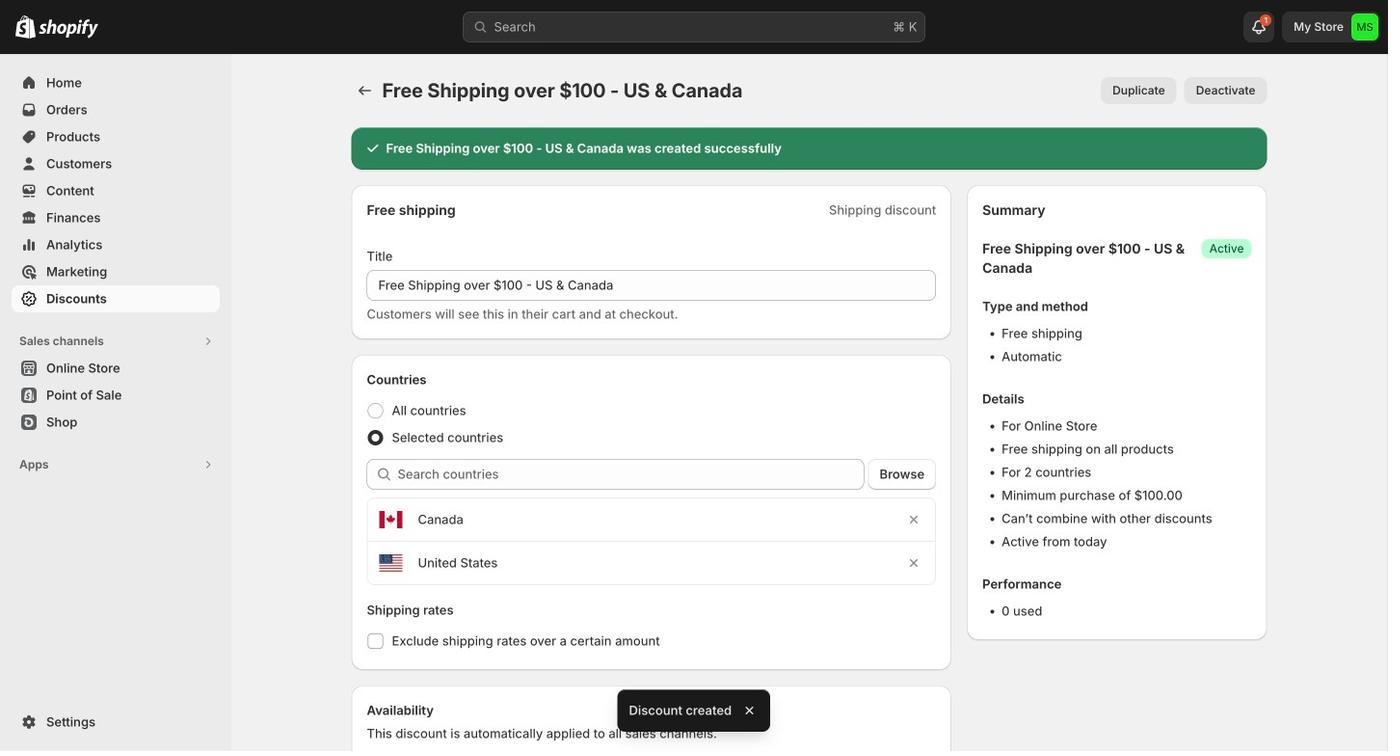 Task type: describe. For each thing, give the bounding box(es) containing it.
1 horizontal spatial shopify image
[[39, 19, 98, 38]]

my store image
[[1352, 13, 1379, 40]]



Task type: vqa. For each thing, say whether or not it's contained in the screenshot.
Search countries text box
yes



Task type: locate. For each thing, give the bounding box(es) containing it.
Search countries text field
[[398, 459, 864, 490]]

shopify image
[[15, 15, 36, 38], [39, 19, 98, 38]]

None text field
[[367, 270, 936, 301]]

0 horizontal spatial shopify image
[[15, 15, 36, 38]]



